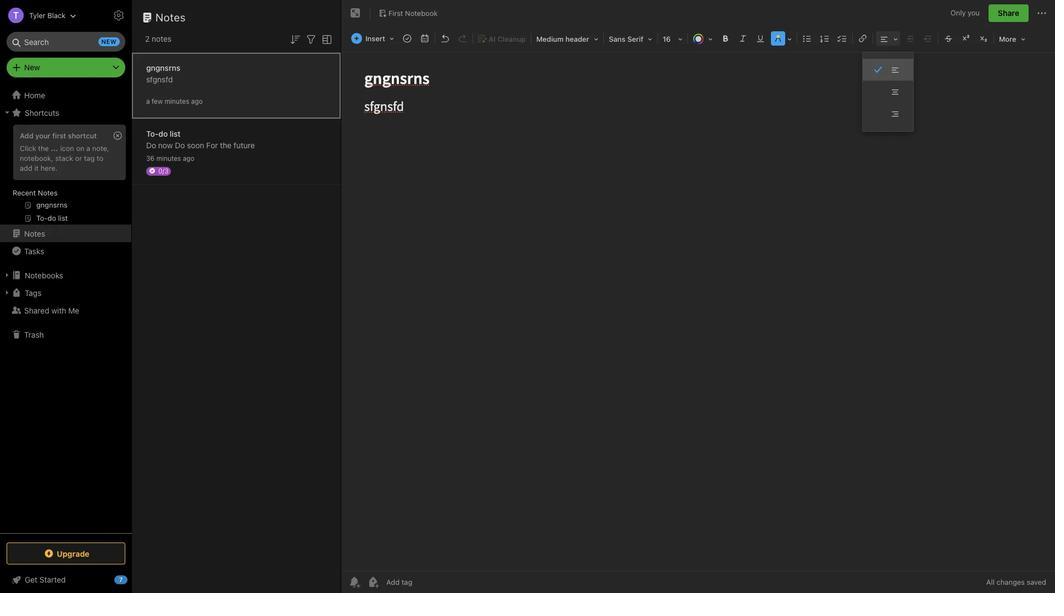 Task type: vqa. For each thing, say whether or not it's contained in the screenshot.
More field
yes



Task type: describe. For each thing, give the bounding box(es) containing it.
for
[[206, 140, 218, 150]]

subscript image
[[976, 31, 991, 46]]

the inside to-do list do now do soon for the future
[[220, 140, 231, 150]]

More field
[[995, 31, 1029, 47]]

changes
[[997, 578, 1025, 587]]

tags button
[[0, 284, 131, 302]]

your
[[35, 131, 50, 140]]

36 minutes ago
[[146, 154, 194, 162]]

shortcuts
[[25, 108, 59, 117]]

sans serif
[[609, 35, 643, 43]]

tasks button
[[0, 242, 131, 260]]

2 vertical spatial notes
[[24, 229, 45, 238]]

get
[[25, 575, 37, 585]]

0 vertical spatial minutes
[[165, 97, 189, 105]]

only you
[[951, 8, 980, 17]]

...
[[51, 144, 58, 153]]

now
[[158, 140, 173, 150]]

dropdown list menu
[[863, 59, 913, 125]]

undo image
[[437, 31, 453, 46]]

tyler black
[[29, 11, 66, 20]]

header
[[565, 35, 589, 43]]

View options field
[[318, 32, 334, 46]]

insert
[[365, 34, 385, 43]]

do
[[158, 129, 168, 138]]

gngnsrns sfgnsfd
[[146, 63, 180, 84]]

1 vertical spatial minutes
[[156, 154, 181, 162]]

expand notebooks image
[[3, 271, 12, 280]]

new search field
[[14, 32, 120, 52]]

it
[[34, 164, 39, 172]]

home link
[[0, 86, 132, 104]]

Font color field
[[689, 31, 717, 47]]

0/3
[[158, 167, 169, 175]]

Add filters field
[[304, 32, 318, 46]]

here.
[[41, 164, 57, 172]]

notes link
[[0, 225, 131, 242]]

superscript image
[[958, 31, 974, 46]]

1 vertical spatial ago
[[183, 154, 194, 162]]

to-do list do now do soon for the future
[[146, 129, 255, 150]]

expand tags image
[[3, 288, 12, 297]]

Note Editor text field
[[341, 53, 1055, 571]]

all
[[986, 578, 995, 587]]

saved
[[1027, 578, 1046, 587]]

the inside group
[[38, 144, 49, 153]]

1 do from the left
[[146, 140, 156, 150]]

with
[[51, 306, 66, 315]]

note,
[[92, 144, 109, 153]]

0 vertical spatial ago
[[191, 97, 203, 105]]

Font family field
[[605, 31, 656, 47]]

to
[[97, 154, 103, 163]]

tasks
[[24, 246, 44, 256]]

Search text field
[[14, 32, 118, 52]]

notebook,
[[20, 154, 53, 163]]

bold image
[[718, 31, 733, 46]]

new button
[[7, 58, 125, 77]]

Sort options field
[[288, 32, 302, 46]]

Font size field
[[659, 31, 686, 47]]

click the ...
[[20, 144, 58, 153]]

a inside icon on a note, notebook, stack or tag to add it here.
[[86, 144, 90, 153]]

calendar event image
[[417, 31, 432, 46]]

tyler
[[29, 11, 45, 20]]

icon on a note, notebook, stack or tag to add it here.
[[20, 144, 109, 172]]

started
[[39, 575, 66, 585]]

first
[[389, 9, 403, 17]]

stack
[[55, 154, 73, 163]]

first notebook
[[389, 9, 438, 17]]

shared with me link
[[0, 302, 131, 319]]



Task type: locate. For each thing, give the bounding box(es) containing it.
1 vertical spatial a
[[86, 144, 90, 153]]

ago up to-do list do now do soon for the future
[[191, 97, 203, 105]]

list
[[170, 129, 181, 138]]

numbered list image
[[817, 31, 832, 46]]

group inside tree
[[0, 121, 131, 229]]

2 do from the left
[[175, 140, 185, 150]]

serif
[[627, 35, 643, 43]]

sfgnsfd
[[146, 74, 173, 84]]

1 horizontal spatial the
[[220, 140, 231, 150]]

Alignment field
[[874, 31, 902, 47]]

few
[[152, 97, 163, 105]]

the
[[220, 140, 231, 150], [38, 144, 49, 153]]

italic image
[[735, 31, 751, 46]]

a left the few
[[146, 97, 150, 105]]

group containing add your first shortcut
[[0, 121, 131, 229]]

to-
[[146, 129, 158, 138]]

gngnsrns
[[146, 63, 180, 72]]

me
[[68, 306, 79, 315]]

sans
[[609, 35, 625, 43]]

settings image
[[112, 9, 125, 22]]

notes
[[152, 34, 171, 43]]

underline image
[[753, 31, 768, 46]]

Heading level field
[[532, 31, 602, 47]]

do
[[146, 140, 156, 150], [175, 140, 185, 150]]

trash
[[24, 330, 44, 339]]

click
[[20, 144, 36, 153]]

shared
[[24, 306, 49, 315]]

soon
[[187, 140, 204, 150]]

icon
[[60, 144, 74, 153]]

notes up tasks
[[24, 229, 45, 238]]

tree
[[0, 86, 132, 533]]

share
[[998, 8, 1019, 18]]

1 horizontal spatial a
[[146, 97, 150, 105]]

add a reminder image
[[348, 576, 361, 589]]

notes right recent
[[38, 188, 58, 197]]

group
[[0, 121, 131, 229]]

minutes
[[165, 97, 189, 105], [156, 154, 181, 162]]

future
[[234, 140, 255, 150]]

add your first shortcut
[[20, 131, 97, 140]]

notebooks link
[[0, 267, 131, 284]]

minutes right the few
[[165, 97, 189, 105]]

Help and Learning task checklist field
[[0, 571, 132, 589]]

first notebook button
[[375, 5, 441, 21]]

bulleted list image
[[800, 31, 815, 46]]

black
[[47, 11, 66, 20]]

checklist image
[[835, 31, 850, 46]]

recent
[[13, 188, 36, 197]]

0 vertical spatial notes
[[156, 11, 186, 24]]

1 horizontal spatial do
[[175, 140, 185, 150]]

get started
[[25, 575, 66, 585]]

add tag image
[[367, 576, 380, 589]]

2 notes
[[145, 34, 171, 43]]

notes
[[156, 11, 186, 24], [38, 188, 58, 197], [24, 229, 45, 238]]

7
[[119, 576, 123, 584]]

all changes saved
[[986, 578, 1046, 587]]

share button
[[989, 4, 1029, 22]]

new
[[101, 38, 116, 45]]

a few minutes ago
[[146, 97, 203, 105]]

first
[[52, 131, 66, 140]]

0 vertical spatial a
[[146, 97, 150, 105]]

expand note image
[[349, 7, 362, 20]]

or
[[75, 154, 82, 163]]

16
[[663, 35, 671, 43]]

0 horizontal spatial a
[[86, 144, 90, 153]]

0 horizontal spatial the
[[38, 144, 49, 153]]

Insert field
[[348, 31, 398, 46]]

tags
[[25, 288, 41, 298]]

more actions image
[[1035, 7, 1048, 20]]

you
[[968, 8, 980, 17]]

0 horizontal spatial do
[[146, 140, 156, 150]]

shortcut
[[68, 131, 97, 140]]

minutes down now
[[156, 154, 181, 162]]

a right the on
[[86, 144, 90, 153]]

upgrade
[[57, 549, 89, 559]]

add filters image
[[304, 33, 318, 46]]

shortcuts button
[[0, 104, 131, 121]]

note window element
[[341, 0, 1055, 593]]

add
[[20, 164, 32, 172]]

do down list
[[175, 140, 185, 150]]

new
[[24, 63, 40, 72]]

the left ...
[[38, 144, 49, 153]]

insert link image
[[855, 31, 870, 46]]

home
[[24, 90, 45, 100]]

shared with me
[[24, 306, 79, 315]]

tree containing home
[[0, 86, 132, 533]]

recent notes
[[13, 188, 58, 197]]

add
[[20, 131, 33, 140]]

only
[[951, 8, 966, 17]]

more
[[999, 35, 1016, 43]]

Highlight field
[[769, 31, 796, 47]]

the right for
[[220, 140, 231, 150]]

More actions field
[[1035, 4, 1048, 22]]

a
[[146, 97, 150, 105], [86, 144, 90, 153]]

ago down soon
[[183, 154, 194, 162]]

notes up "notes"
[[156, 11, 186, 24]]

ago
[[191, 97, 203, 105], [183, 154, 194, 162]]

Add tag field
[[385, 578, 468, 587]]

do down to-
[[146, 140, 156, 150]]

Account field
[[0, 4, 77, 26]]

tag
[[84, 154, 95, 163]]

on
[[76, 144, 84, 153]]

1 vertical spatial notes
[[38, 188, 58, 197]]

task image
[[399, 31, 415, 46]]

strikethrough image
[[941, 31, 956, 46]]

notebook
[[405, 9, 438, 17]]

trash link
[[0, 326, 131, 343]]

medium
[[536, 35, 564, 43]]

notebooks
[[25, 271, 63, 280]]

36
[[146, 154, 155, 162]]

upgrade button
[[7, 543, 125, 565]]

2
[[145, 34, 150, 43]]

menu item
[[863, 59, 913, 81]]

click to collapse image
[[128, 573, 136, 586]]

medium header
[[536, 35, 589, 43]]



